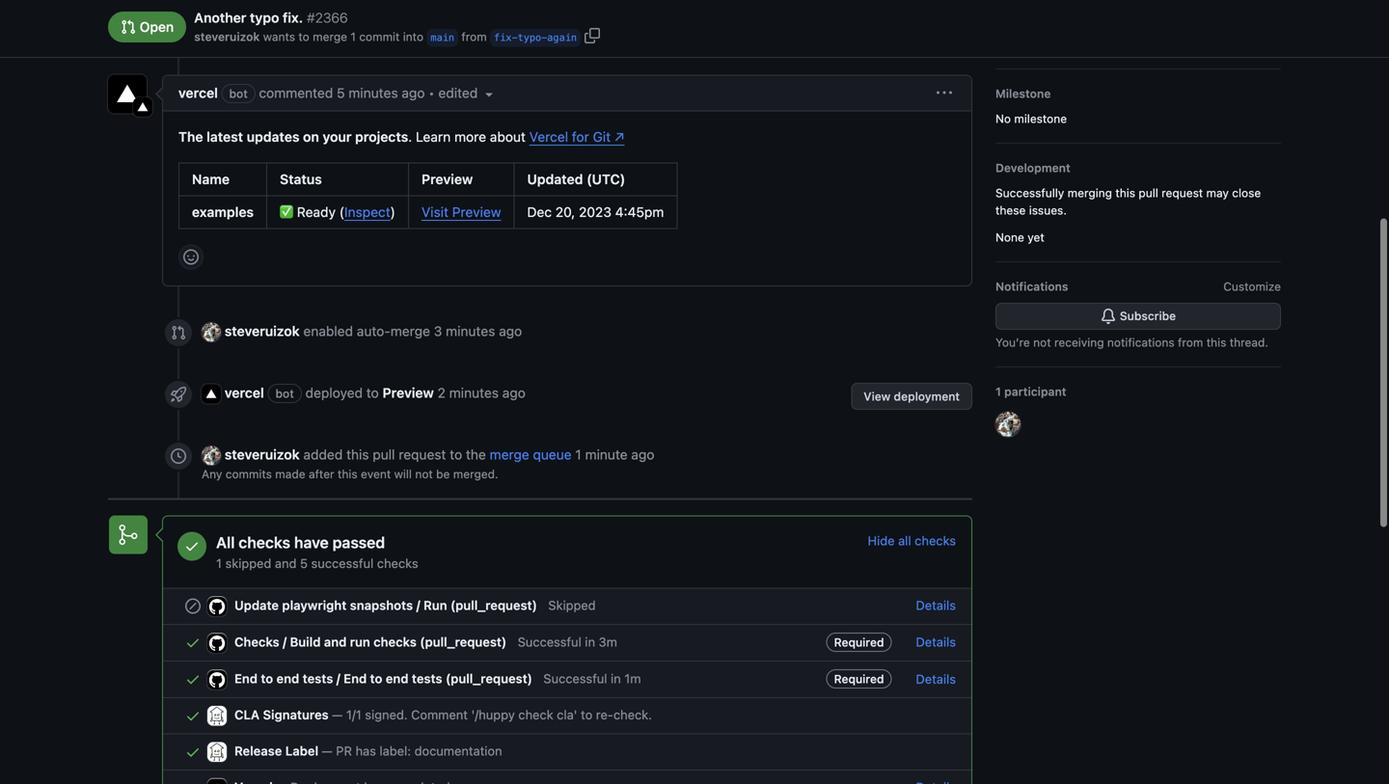 Task type: describe. For each thing, give the bounding box(es) containing it.
check image for release
[[185, 745, 201, 760]]

all
[[216, 534, 235, 552]]

any commits made after this event will not be merged.
[[202, 468, 498, 481]]

comment
[[411, 708, 468, 722]]

0 vertical spatial vercel link
[[178, 85, 218, 101]]

1 horizontal spatial vercel link
[[225, 385, 264, 401]]

notifications
[[1107, 336, 1175, 349]]

)
[[390, 204, 395, 220]]

main link
[[431, 29, 454, 47]]

updates
[[247, 129, 299, 145]]

view
[[864, 390, 891, 403]]

0 vertical spatial not
[[1033, 336, 1051, 349]]

0 vertical spatial 5 minutes ago link
[[538, 19, 626, 35]]

typo
[[250, 10, 279, 26]]

1 right the queue
[[575, 447, 581, 462]]

checks / build and run checks (pull_request) successful in 3m
[[234, 635, 617, 649]]

to down checks
[[261, 671, 273, 686]]

1 details from the top
[[916, 598, 956, 612]]

commits
[[225, 468, 272, 481]]

check
[[518, 708, 553, 722]]

0 vertical spatial successful
[[518, 635, 581, 649]]

release
[[234, 744, 282, 758]]

2023
[[579, 204, 612, 220]]

minutes right typo-
[[549, 19, 599, 35]]

— for release label
[[322, 744, 333, 758]]

request for may
[[1162, 186, 1203, 200]]

subscribe button
[[996, 303, 1281, 330]]

none
[[996, 231, 1024, 244]]

skipped
[[225, 556, 271, 571]]

documentation link
[[401, 19, 501, 38]]

check image for cla
[[185, 708, 201, 724]]

vercel
[[529, 129, 568, 145]]

visit preview link
[[422, 204, 501, 220]]

this up any commits made after this event will not be merged.
[[346, 447, 369, 462]]

vercel for rightmost vercel link
[[225, 385, 264, 401]]

ago up merge queue link
[[502, 385, 526, 401]]

(
[[339, 204, 344, 220]]

added for this
[[303, 447, 343, 462]]

— for cla signatures
[[332, 708, 343, 722]]

to left re-
[[581, 708, 593, 722]]

0 vertical spatial preview
[[422, 171, 473, 187]]

into
[[403, 30, 424, 43]]

will
[[394, 468, 412, 481]]

1 vertical spatial not
[[415, 468, 433, 481]]

updated (utc)
[[527, 171, 625, 187]]

git pull request image for steveruizok
[[121, 19, 136, 35]]

0 vertical spatial in
[[585, 635, 595, 649]]

copy image
[[585, 28, 600, 43]]

open
[[136, 19, 174, 35]]

update playwright snapshots / run (pull_request) skipped
[[234, 598, 596, 612]]

git
[[593, 129, 611, 145]]

merged.
[[453, 468, 498, 481]]

hide
[[868, 534, 895, 548]]

1 vertical spatial (pull_request)
[[420, 635, 507, 649]]

@vercel image
[[202, 385, 221, 404]]

inspect
[[344, 204, 390, 220]]

main
[[431, 32, 454, 43]]

cla
[[234, 708, 260, 722]]

git pull request image for deployed
[[171, 325, 186, 340]]

hide all checks
[[868, 534, 956, 548]]

passed
[[332, 534, 385, 552]]

dec
[[527, 204, 552, 220]]

inspect link
[[344, 204, 390, 220]]

to up signed.
[[370, 671, 382, 686]]

2 vertical spatial preview
[[383, 385, 434, 401]]

checks up skipped in the left of the page
[[239, 534, 290, 552]]

deployment
[[894, 390, 960, 403]]

@steveruizok image for added this pull request to the
[[202, 446, 221, 466]]

0 vertical spatial from
[[461, 30, 487, 43]]

run
[[424, 598, 447, 612]]

2 end from the left
[[386, 671, 409, 686]]

another typo fix. #2366
[[194, 10, 348, 26]]

check image for end
[[185, 672, 201, 687]]

merge for to
[[313, 30, 347, 43]]

5 inside all checks have passed 1 skipped and 5 successful checks
[[300, 556, 308, 571]]

skip image
[[185, 599, 201, 614]]

on
[[303, 129, 319, 145]]

pull for added
[[373, 447, 395, 462]]

deployed to preview 2 minutes ago
[[305, 385, 526, 401]]

2 vertical spatial merge
[[490, 447, 529, 462]]

4:45pm
[[615, 204, 664, 220]]

to up be
[[450, 447, 462, 462]]

1 vertical spatial the
[[466, 447, 486, 462]]

subscribe
[[1120, 309, 1176, 323]]

1 horizontal spatial from
[[1178, 336, 1203, 349]]

minute
[[585, 447, 628, 462]]

5 for label
[[538, 19, 546, 35]]

no
[[996, 112, 1011, 125]]

wants
[[263, 30, 295, 43]]

learn
[[416, 129, 451, 145]]

@huppy bot image
[[207, 707, 227, 726]]

label:
[[380, 744, 411, 758]]

1 end from the left
[[234, 671, 258, 686]]

required for successful in 3m
[[834, 636, 884, 649]]

20,
[[555, 204, 575, 220]]

successful
[[311, 556, 374, 571]]

label
[[285, 744, 318, 758]]

steveruizok for steveruizok wants to merge 1 commit into main from fix-typo-again
[[194, 30, 260, 43]]

steveruizok for steveruizok enabled auto-merge 3 minutes ago
[[225, 323, 300, 339]]

tag image
[[171, 21, 186, 36]]

edited
[[438, 85, 481, 101]]

triangle down image
[[481, 87, 497, 102]]

fix.
[[283, 10, 303, 26]]

vercel for git ↗︎ link
[[529, 129, 625, 145]]

huppy-bot link
[[225, 19, 293, 35]]

enabled
[[303, 323, 353, 339]]

1 vertical spatial preview
[[452, 204, 501, 220]]

bot inside bot added   the documentation
[[304, 21, 323, 34]]

1 horizontal spatial in
[[611, 671, 621, 686]]

release label —       pr has label: documentation
[[234, 744, 502, 758]]

1 vertical spatial and
[[324, 635, 347, 649]]

2 minutes ago link
[[438, 383, 526, 403]]

minutes right 2
[[449, 385, 499, 401]]

fix-
[[494, 32, 518, 43]]

merging
[[1068, 186, 1112, 200]]

visit preview
[[422, 204, 501, 220]]

you're
[[996, 336, 1030, 349]]

select milestones element
[[996, 85, 1281, 127]]

steveruizok enabled auto-merge 3 minutes ago
[[225, 323, 522, 339]]

preview link
[[383, 385, 434, 401]]

2 tests from the left
[[412, 671, 442, 686]]

projects
[[355, 129, 408, 145]]

ago left •
[[402, 85, 425, 101]]

table containing name
[[178, 162, 678, 229]]

customize
[[1223, 280, 1281, 293]]

pr
[[336, 744, 352, 758]]

2 vertical spatial /
[[336, 671, 340, 686]]

request for to
[[399, 447, 446, 462]]

for
[[572, 129, 589, 145]]

all checks have passed 1 skipped and 5 successful checks
[[216, 534, 418, 571]]

your
[[323, 129, 352, 145]]

checks down passed
[[377, 556, 418, 571]]

signed.
[[365, 708, 408, 722]]

details for successful in 1m
[[916, 672, 956, 686]]

add or remove reactions image
[[183, 249, 199, 265]]

the
[[178, 129, 203, 145]]

huppy-
[[225, 19, 271, 35]]

@steveruizok image for enabled auto-merge
[[202, 323, 221, 342]]

commented
[[259, 85, 333, 101]]

5 for commented
[[337, 85, 345, 101]]

vercel for topmost vercel link
[[178, 85, 218, 101]]



Task type: locate. For each thing, give the bounding box(es) containing it.
@github actions image up @github actions icon
[[207, 634, 227, 653]]

1 horizontal spatial 5
[[337, 85, 345, 101]]

0 horizontal spatial vercel link
[[178, 85, 218, 101]]

event
[[361, 468, 391, 481]]

after
[[309, 468, 334, 481]]

0 horizontal spatial 5
[[300, 556, 308, 571]]

edited button
[[438, 83, 497, 103]]

these
[[996, 204, 1026, 217]]

1 vertical spatial successful
[[543, 671, 607, 686]]

0 vertical spatial the
[[377, 19, 397, 35]]

0 vertical spatial —
[[332, 708, 343, 722]]

0 horizontal spatial 5 minutes ago link
[[337, 85, 425, 101]]

this right the after
[[338, 468, 358, 481]]

added up the after
[[303, 447, 343, 462]]

merge down #2366 on the left top
[[313, 30, 347, 43]]

bell image
[[1101, 309, 1116, 324]]

details for successful in 3m
[[916, 635, 956, 649]]

pull up event
[[373, 447, 395, 462]]

0 horizontal spatial in
[[585, 635, 595, 649]]

5 down have
[[300, 556, 308, 571]]

label
[[504, 19, 534, 35]]

2 vertical spatial (pull_request)
[[446, 671, 532, 686]]

documentation inside bot added   the documentation
[[409, 21, 493, 35]]

0 horizontal spatial request
[[399, 447, 446, 462]]

pull inside successfully merging this pull request may close these issues.
[[1139, 186, 1158, 200]]

not
[[1033, 336, 1051, 349], [415, 468, 433, 481]]

1 vertical spatial @huppy bot image
[[207, 743, 227, 762]]

0 vertical spatial check image
[[184, 539, 200, 554]]

0 horizontal spatial git pull request image
[[121, 19, 136, 35]]

details link for end to end tests / end to end tests (pull_request) successful in 1m
[[916, 670, 956, 688]]

2 vertical spatial steveruizok
[[225, 447, 300, 462]]

details
[[916, 598, 956, 612], [916, 635, 956, 649], [916, 672, 956, 686]]

@huppy bot image down @huppy bot image
[[207, 743, 227, 762]]

end up 1/1
[[344, 671, 367, 686]]

@github actions image
[[207, 597, 227, 616], [207, 634, 227, 653]]

check image
[[184, 539, 200, 554], [185, 635, 201, 651], [185, 745, 201, 760]]

no milestone
[[996, 112, 1067, 125]]

merge for auto-
[[391, 323, 430, 339]]

in left 1m
[[611, 671, 621, 686]]

0 horizontal spatial and
[[275, 556, 297, 571]]

signatures
[[263, 708, 329, 722]]

another typo fix. link
[[194, 8, 303, 28]]

tests down 'build'
[[303, 671, 333, 686]]

.
[[408, 129, 412, 145]]

1 vertical spatial @github actions image
[[207, 634, 227, 653]]

0 horizontal spatial not
[[415, 468, 433, 481]]

merge
[[313, 30, 347, 43], [391, 323, 430, 339], [490, 447, 529, 462]]

@huppy bot image right tag image
[[202, 19, 221, 38]]

label 5 minutes ago
[[504, 19, 626, 35]]

have
[[294, 534, 329, 552]]

snapshots
[[350, 598, 413, 612]]

0 horizontal spatial end
[[234, 671, 258, 686]]

3 details from the top
[[916, 672, 956, 686]]

1 vertical spatial merge
[[391, 323, 430, 339]]

1 horizontal spatial the
[[466, 447, 486, 462]]

@steveruizok image down 1 participant
[[996, 412, 1021, 437]]

0 vertical spatial details link
[[916, 596, 956, 614]]

steveruizok up commits
[[225, 447, 300, 462]]

not right the you're
[[1033, 336, 1051, 349]]

from right notifications
[[1178, 336, 1203, 349]]

1 vertical spatial git pull request image
[[171, 325, 186, 340]]

re-
[[596, 708, 613, 722]]

and left run
[[324, 635, 347, 649]]

again
[[547, 32, 577, 43]]

successful up cla'
[[543, 671, 607, 686]]

check image
[[185, 672, 201, 687], [185, 708, 201, 724]]

0 vertical spatial 5
[[538, 19, 546, 35]]

check image left @huppy bot image
[[185, 708, 201, 724]]

2 required from the top
[[834, 672, 884, 686]]

checks right run
[[374, 635, 417, 649]]

2 details from the top
[[916, 635, 956, 649]]

not left be
[[415, 468, 433, 481]]

1 vertical spatial 5
[[337, 85, 345, 101]]

the inside bot added   the documentation
[[377, 19, 397, 35]]

checks
[[234, 635, 279, 649]]

1 required from the top
[[834, 636, 884, 649]]

steveruizok link left enabled
[[225, 323, 300, 339]]

documentation
[[409, 21, 493, 35], [414, 744, 502, 758]]

check image left @github actions icon
[[185, 672, 201, 687]]

@github actions image for update playwright snapshots / run (pull_request)
[[207, 597, 227, 616]]

steveruizok left enabled
[[225, 323, 300, 339]]

1 inside all checks have passed 1 skipped and 5 successful checks
[[216, 556, 222, 571]]

steveruizok wants to merge 1 commit into main from fix-typo-again
[[194, 30, 577, 43]]

(utc)
[[587, 171, 625, 187]]

git pull request image
[[121, 19, 136, 35], [171, 325, 186, 340]]

3m
[[599, 635, 617, 649]]

vercel right @vercel image
[[225, 385, 264, 401]]

build
[[290, 635, 321, 649]]

@steveruizok image up @vercel image
[[202, 323, 221, 342]]

ago right minute
[[631, 447, 654, 462]]

check image down skip icon
[[185, 635, 201, 651]]

yet
[[1028, 231, 1045, 244]]

ago up 2 minutes ago link
[[499, 323, 522, 339]]

steveruizok down another
[[194, 30, 260, 43]]

merge queue link
[[490, 447, 572, 462]]

@huppy bot image
[[202, 19, 221, 38], [207, 743, 227, 762]]

checks right all
[[915, 534, 956, 548]]

huppy-bot
[[225, 19, 293, 35]]

1 horizontal spatial merge
[[391, 323, 430, 339]]

commit
[[359, 30, 400, 43]]

1 vertical spatial steveruizok
[[225, 323, 300, 339]]

this left thread.
[[1207, 336, 1226, 349]]

vercel up the the
[[178, 85, 218, 101]]

1 left the commit
[[351, 30, 356, 43]]

1 left participant on the right
[[996, 385, 1001, 398]]

1 @github actions image from the top
[[207, 597, 227, 616]]

0 horizontal spatial pull
[[373, 447, 395, 462]]

development
[[996, 161, 1071, 175]]

request
[[1162, 186, 1203, 200], [399, 447, 446, 462]]

to left 'preview' link
[[366, 385, 379, 401]]

this inside successfully merging this pull request may close these issues.
[[1116, 186, 1135, 200]]

clock image
[[171, 448, 186, 464]]

steveruizok for steveruizok added this pull request to the merge queue 1 minute ago
[[225, 447, 300, 462]]

cla'
[[557, 708, 577, 722]]

—
[[332, 708, 343, 722], [322, 744, 333, 758]]

0 horizontal spatial tests
[[303, 671, 333, 686]]

1 horizontal spatial vercel
[[225, 385, 264, 401]]

bot
[[271, 19, 293, 35], [304, 21, 323, 34], [229, 87, 248, 100], [275, 387, 294, 400]]

1 vertical spatial request
[[399, 447, 446, 462]]

request left may
[[1162, 186, 1203, 200]]

playwright
[[282, 598, 347, 612]]

0 horizontal spatial from
[[461, 30, 487, 43]]

in left 3m
[[585, 635, 595, 649]]

0 vertical spatial pull
[[1139, 186, 1158, 200]]

link issues element
[[996, 159, 1281, 246]]

any
[[202, 468, 222, 481]]

pull right merging
[[1139, 186, 1158, 200]]

git merge image
[[117, 524, 140, 547]]

1
[[351, 30, 356, 43], [996, 385, 1001, 398], [575, 447, 581, 462], [216, 556, 222, 571]]

1 vertical spatial documentation
[[414, 744, 502, 758]]

successful down skipped
[[518, 635, 581, 649]]

0 vertical spatial added
[[334, 19, 374, 35]]

run
[[350, 635, 370, 649]]

@github actions image right skip icon
[[207, 597, 227, 616]]

1 details link from the top
[[916, 596, 956, 614]]

added inside bot added   the documentation
[[334, 19, 374, 35]]

1 vertical spatial —
[[322, 744, 333, 758]]

1 vertical spatial details link
[[916, 634, 956, 651]]

5 up your
[[337, 85, 345, 101]]

thread.
[[1230, 336, 1269, 349]]

ready
[[297, 204, 336, 220]]

0 vertical spatial documentation
[[409, 21, 493, 35]]

1 end from the left
[[276, 671, 299, 686]]

steveruizok link for enabled auto-merge
[[225, 323, 300, 339]]

ago right copy image
[[602, 19, 626, 35]]

1 horizontal spatial end
[[386, 671, 409, 686]]

details link for checks / build and run checks (pull_request) successful in 3m
[[916, 634, 956, 651]]

/
[[416, 598, 420, 612], [283, 635, 287, 649], [336, 671, 340, 686]]

be
[[436, 468, 450, 481]]

1 horizontal spatial not
[[1033, 336, 1051, 349]]

merge up merged.
[[490, 447, 529, 462]]

0 vertical spatial @huppy bot image
[[202, 19, 221, 38]]

this right merging
[[1116, 186, 1135, 200]]

and inside all checks have passed 1 skipped and 5 successful checks
[[275, 556, 297, 571]]

1/1
[[346, 708, 362, 722]]

add or remove reactions element
[[178, 244, 204, 269]]

(pull_request) up '/huppy
[[446, 671, 532, 686]]

2 vertical spatial steveruizok link
[[225, 447, 300, 462]]

hide all checks button
[[868, 532, 956, 550]]

1 vertical spatial check image
[[185, 635, 201, 651]]

1 participant
[[996, 385, 1067, 398]]

0 horizontal spatial end
[[276, 671, 299, 686]]

queue
[[533, 447, 572, 462]]

check image left all on the bottom of the page
[[184, 539, 200, 554]]

request inside successfully merging this pull request may close these issues.
[[1162, 186, 1203, 200]]

1 vertical spatial in
[[611, 671, 621, 686]]

2 @github actions image from the top
[[207, 634, 227, 653]]

@steveruizok image up any
[[202, 446, 221, 466]]

preview up visit
[[422, 171, 473, 187]]

2 details link from the top
[[916, 634, 956, 651]]

check image for checks
[[185, 635, 201, 651]]

1 vertical spatial pull
[[373, 447, 395, 462]]

0 horizontal spatial vercel
[[178, 85, 218, 101]]

1 horizontal spatial 5 minutes ago link
[[538, 19, 626, 35]]

this
[[1116, 186, 1135, 200], [1207, 336, 1226, 349], [346, 447, 369, 462], [338, 468, 358, 481]]

0 vertical spatial merge
[[313, 30, 347, 43]]

milestone
[[996, 87, 1051, 100]]

rocket image
[[171, 387, 186, 402]]

minutes
[[549, 19, 599, 35], [349, 85, 398, 101], [446, 323, 495, 339], [449, 385, 499, 401]]

2 vertical spatial details
[[916, 672, 956, 686]]

steveruizok link up commits
[[225, 447, 300, 462]]

1 tests from the left
[[303, 671, 333, 686]]

deployed
[[305, 385, 363, 401]]

name
[[192, 171, 230, 187]]

1 vertical spatial vercel link
[[225, 385, 264, 401]]

(pull_request) up end to end tests / end to end tests (pull_request) successful in 1m
[[420, 635, 507, 649]]

@vercel image
[[108, 75, 147, 113]]

2 horizontal spatial 5
[[538, 19, 546, 35]]

vercel link right @vercel image
[[225, 385, 264, 401]]

1 horizontal spatial end
[[344, 671, 367, 686]]

3 details link from the top
[[916, 670, 956, 688]]

more
[[454, 129, 486, 145]]

view deployment
[[864, 390, 960, 403]]

show options image
[[937, 85, 952, 101]]

1 check image from the top
[[185, 672, 201, 687]]

(pull_request) right run
[[450, 598, 537, 612]]

check image left release
[[185, 745, 201, 760]]

git pull request image up rocket image
[[171, 325, 186, 340]]

1m
[[624, 671, 641, 686]]

0 vertical spatial /
[[416, 598, 420, 612]]

preview left 2
[[383, 385, 434, 401]]

git pull request image left tag image
[[121, 19, 136, 35]]

2 vertical spatial check image
[[185, 745, 201, 760]]

and down have
[[275, 556, 297, 571]]

vercel image
[[133, 97, 152, 117]]

2 vertical spatial details link
[[916, 670, 956, 688]]

the left into
[[377, 19, 397, 35]]

successful
[[518, 635, 581, 649], [543, 671, 607, 686]]

1 vertical spatial /
[[283, 635, 287, 649]]

1 vertical spatial check image
[[185, 708, 201, 724]]

pull for merging
[[1139, 186, 1158, 200]]

end up signatures
[[276, 671, 299, 686]]

1 vertical spatial @steveruizok image
[[996, 412, 1021, 437]]

1 horizontal spatial and
[[324, 635, 347, 649]]

skipped
[[548, 598, 596, 612]]

0 vertical spatial steveruizok link
[[194, 28, 260, 45]]

updated
[[527, 171, 583, 187]]

request up will
[[399, 447, 446, 462]]

to
[[298, 30, 309, 43], [366, 385, 379, 401], [450, 447, 462, 462], [261, 671, 273, 686], [370, 671, 382, 686], [581, 708, 593, 722]]

examples
[[192, 204, 254, 220]]

1 vertical spatial 5 minutes ago link
[[337, 85, 425, 101]]

you're not receiving notifications from this thread.
[[996, 336, 1269, 349]]

0 vertical spatial vercel
[[178, 85, 218, 101]]

2 horizontal spatial /
[[416, 598, 420, 612]]

— left 1/1
[[332, 708, 343, 722]]

0 horizontal spatial the
[[377, 19, 397, 35]]

steveruizok link for added this pull request to the
[[225, 447, 300, 462]]

vercel link
[[178, 85, 218, 101], [225, 385, 264, 401]]

2 check image from the top
[[185, 708, 201, 724]]

@github actions image for checks / build and run checks (pull_request)
[[207, 634, 227, 653]]

@steveruizok image
[[202, 323, 221, 342], [996, 412, 1021, 437], [202, 446, 221, 466]]

checks inside dropdown button
[[915, 534, 956, 548]]

0 vertical spatial @steveruizok image
[[202, 323, 221, 342]]

successfully merging this pull request may close these issues.
[[996, 186, 1261, 217]]

✅ ready ( inspect )
[[280, 204, 395, 220]]

commented 5 minutes ago
[[259, 85, 425, 101]]

0 vertical spatial required
[[834, 636, 884, 649]]

1 vertical spatial added
[[303, 447, 343, 462]]

preview right visit
[[452, 204, 501, 220]]

required for successful in 1m
[[834, 672, 884, 686]]

added left into
[[334, 19, 374, 35]]

to down the fix.
[[298, 30, 309, 43]]

0 vertical spatial (pull_request)
[[450, 598, 537, 612]]

@github actions image
[[207, 670, 227, 690]]

1 vertical spatial details
[[916, 635, 956, 649]]

vercel link up the the
[[178, 85, 218, 101]]

tests down checks / build and run checks (pull_request) successful in 3m
[[412, 671, 442, 686]]

2 end from the left
[[344, 671, 367, 686]]

1 horizontal spatial pull
[[1139, 186, 1158, 200]]

5 right label
[[538, 19, 546, 35]]

0 vertical spatial steveruizok
[[194, 30, 260, 43]]

1 down all on the bottom of the page
[[216, 556, 222, 571]]

the up merged.
[[466, 447, 486, 462]]

close
[[1232, 186, 1261, 200]]

1 horizontal spatial tests
[[412, 671, 442, 686]]

0 vertical spatial git pull request image
[[121, 19, 136, 35]]

merge left the 3
[[391, 323, 430, 339]]

steveruizok link down another
[[194, 28, 260, 45]]

checks
[[239, 534, 290, 552], [915, 534, 956, 548], [377, 556, 418, 571], [374, 635, 417, 649]]

issues.
[[1029, 204, 1067, 217]]

1 horizontal spatial request
[[1162, 186, 1203, 200]]

and
[[275, 556, 297, 571], [324, 635, 347, 649]]

0 vertical spatial and
[[275, 556, 297, 571]]

0 vertical spatial check image
[[185, 672, 201, 687]]

0 horizontal spatial merge
[[313, 30, 347, 43]]

end up signed.
[[386, 671, 409, 686]]

1 horizontal spatial git pull request image
[[171, 325, 186, 340]]

end right @github actions icon
[[234, 671, 258, 686]]

0 vertical spatial request
[[1162, 186, 1203, 200]]

check.
[[613, 708, 652, 722]]

1 vertical spatial from
[[1178, 336, 1203, 349]]

table
[[178, 162, 678, 229]]

2 vertical spatial @steveruizok image
[[202, 446, 221, 466]]

visit
[[422, 204, 449, 220]]

from right main
[[461, 30, 487, 43]]

1 vertical spatial steveruizok link
[[225, 323, 300, 339]]

made
[[275, 468, 305, 481]]

minutes up "projects"
[[349, 85, 398, 101]]

1 horizontal spatial /
[[336, 671, 340, 686]]

— left pr
[[322, 744, 333, 758]]

minutes right the 3
[[446, 323, 495, 339]]

1 vertical spatial required
[[834, 672, 884, 686]]

added for the
[[334, 19, 374, 35]]



Task type: vqa. For each thing, say whether or not it's contained in the screenshot.
@erwincoumans 'icon'
no



